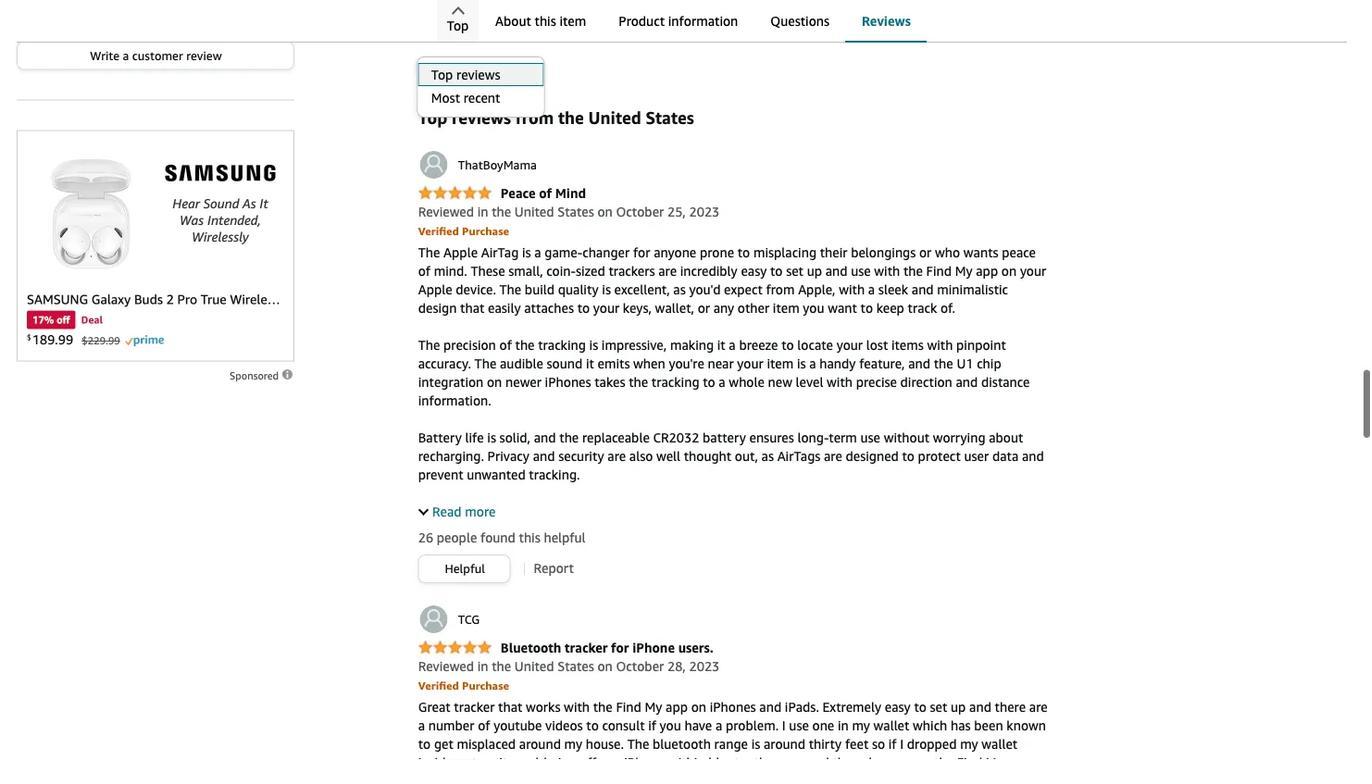 Task type: locate. For each thing, give the bounding box(es) containing it.
the down precision
[[475, 356, 497, 371]]

2 horizontal spatial as
[[762, 449, 774, 464]]

that down "keyring"
[[712, 523, 737, 538]]

find inside the apple airtag is a game-changer for anyone prone to misplacing their belongings or who wants peace of mind. these small, coin-sized trackers are incredibly easy to set up and use with the find my app on your apple device. the build quality is excellent, as you'd expect from apple, with a sleek and minimalistic design that easily attaches to your keys, wallet, or any other item you want to keep track of.
[[927, 263, 952, 279]]

about this item
[[496, 13, 587, 29]]

states inside "reviewed in the united states on october 25, 2023 verified purchase"
[[558, 204, 594, 219]]

of inside peace of mind link
[[539, 186, 552, 201]]

problem.
[[726, 718, 779, 734]]

handy
[[820, 356, 856, 371]]

1 horizontal spatial tracker
[[565, 640, 608, 656]]

reviews inside top reviews most recent
[[457, 67, 501, 82]]

1 vertical spatial peace
[[864, 597, 898, 612]]

0 vertical spatial from
[[516, 107, 554, 127]]

any inside reviewed in the united states on october 28, 2023 verified purchase great tracker that works with the find my app on iphones and ipads. extremely easy to set up and there are a number of youtube videos to consult if you have a problem. i use one in my wallet which has been known to get misplaced around my house. the bluetooth range is around thirty feet so if i dropped my wallet inside a store it would ping off any iphone within bluetooth range and then show up on the find my app
[[600, 755, 621, 761]]

1 around from the left
[[519, 737, 561, 752]]

26
[[418, 530, 434, 546]]

1 vertical spatial item
[[773, 300, 800, 316]]

and up been
[[970, 700, 992, 715]]

verified inside "reviewed in the united states on october 25, 2023 verified purchase"
[[418, 225, 459, 237]]

october left 25, at top
[[616, 204, 664, 219]]

1 vertical spatial tracking
[[652, 375, 700, 390]]

peace
[[1002, 245, 1037, 260], [864, 597, 898, 612]]

is inside in summary, if you're deeply invested in the apple ecosystem and often find yourself searching for misplaced items, the apple airtag is a worthwhile investment that provides peace of mind and efficient tracking capabilities.
[[621, 597, 630, 612]]

1 vertical spatial one
[[813, 718, 835, 734]]

replaceable
[[583, 430, 650, 445]]

up up apple,
[[807, 263, 823, 279]]

0 vertical spatial iphones
[[545, 375, 592, 390]]

0 vertical spatial or
[[920, 245, 932, 260]]

that up youtube
[[498, 700, 523, 715]]

Helpful submit
[[419, 556, 510, 583]]

states for 25,
[[558, 204, 594, 219]]

0 horizontal spatial you
[[660, 718, 682, 734]]

october left 28,
[[616, 659, 664, 674]]

0 vertical spatial airtags
[[778, 449, 821, 464]]

wallet down been
[[982, 737, 1018, 752]]

0 horizontal spatial as
[[674, 282, 686, 297]]

iphones up problem.
[[710, 700, 757, 715]]

1 vertical spatial as
[[762, 449, 774, 464]]

find
[[927, 263, 952, 279], [616, 700, 642, 715], [958, 755, 983, 761]]

within inside however, one drawback is the lack of a hole for a keyring or lanyard attachment, which means you'll need a separate accessory for this. also, it's worth noting that airtags are most effective within the apple ecosystem, so android users may not find them as versatile.
[[895, 523, 932, 538]]

iphone inside 'link'
[[633, 640, 675, 656]]

1 vertical spatial find
[[840, 578, 864, 594]]

app up have
[[666, 700, 688, 715]]

sponsored
[[230, 370, 282, 382]]

dropdown image
[[529, 63, 538, 70]]

in right invested
[[640, 578, 651, 594]]

0 horizontal spatial set
[[787, 263, 804, 279]]

peace right "wants"
[[1002, 245, 1037, 260]]

1 vertical spatial wallet
[[982, 737, 1018, 752]]

this
[[535, 13, 556, 29], [519, 530, 541, 546]]

1 horizontal spatial one
[[813, 718, 835, 734]]

1 horizontal spatial airtag
[[580, 597, 618, 612]]

item right about
[[560, 13, 587, 29]]

1 vertical spatial from
[[767, 282, 795, 297]]

purchase inside "reviewed in the united states on october 25, 2023 verified purchase"
[[462, 225, 509, 237]]

or right "keyring"
[[756, 504, 768, 520]]

1 horizontal spatial peace
[[1002, 245, 1037, 260]]

for up trackers
[[634, 245, 651, 260]]

attachment,
[[819, 504, 890, 520]]

verified up the great
[[418, 679, 459, 692]]

find down has
[[958, 755, 983, 761]]

0 vertical spatial my
[[956, 263, 973, 279]]

iphones inside the precision of the tracking is impressive, making it a breeze to locate your lost items with pinpoint accuracy. the audible sound it emits when you're near your item is a handy feature, and the u1 chip integration on newer iphones takes the tracking to a whole new level with precise direction and distance information.
[[545, 375, 592, 390]]

any down "house."
[[600, 755, 621, 761]]

item
[[560, 13, 587, 29], [773, 300, 800, 316], [767, 356, 794, 371]]

1 horizontal spatial easy
[[885, 700, 911, 715]]

leave feedback on sponsored ad element
[[230, 370, 295, 382]]

verified for 28,
[[418, 679, 459, 692]]

reviews
[[446, 61, 480, 73], [457, 67, 501, 82], [452, 107, 511, 127]]

2 reviewed from the top
[[418, 659, 474, 674]]

you'll
[[973, 504, 1005, 520]]

product
[[619, 13, 665, 29]]

on inside the apple airtag is a game-changer for anyone prone to misplacing their belongings or who wants peace of mind. these small, coin-sized trackers are incredibly easy to set up and use with the find my app on your apple device. the build quality is excellent, as you'd expect from apple, with a sleek and minimalistic design that easily attaches to your keys, wallet, or any other item you want to keep track of.
[[1002, 263, 1017, 279]]

are inside however, one drawback is the lack of a hole for a keyring or lanyard attachment, which means you'll need a separate accessory for this. also, it's worth noting that airtags are most effective within the apple ecosystem, so android users may not find them as versatile.
[[787, 523, 805, 538]]

2 vertical spatial find
[[958, 755, 983, 761]]

set
[[787, 263, 804, 279], [931, 700, 948, 715]]

2 purchase from the top
[[462, 679, 509, 692]]

with down belongings
[[875, 263, 901, 279]]

battery
[[703, 430, 746, 445]]

a left the store
[[456, 755, 463, 761]]

people
[[437, 530, 477, 546]]

bluetooth tracker for iphone users. link
[[418, 640, 714, 657]]

level
[[796, 375, 824, 390]]

0 horizontal spatial from
[[516, 107, 554, 127]]

you inside the apple airtag is a game-changer for anyone prone to misplacing their belongings or who wants peace of mind. these small, coin-sized trackers are incredibly easy to set up and use with the find my app on your apple device. the build quality is excellent, as you'd expect from apple, with a sleek and minimalistic design that easily attaches to your keys, wallet, or any other item you want to keep track of.
[[803, 300, 825, 316]]

if inside in summary, if you're deeply invested in the apple ecosystem and often find yourself searching for misplaced items, the apple airtag is a worthwhile investment that provides peace of mind and efficient tracking capabilities.
[[494, 578, 502, 594]]

1 vertical spatial or
[[698, 300, 710, 316]]

you're inside in summary, if you're deeply invested in the apple ecosystem and often find yourself searching for misplaced items, the apple airtag is a worthwhile investment that provides peace of mind and efficient tracking capabilities.
[[506, 578, 541, 594]]

1 purchase from the top
[[462, 225, 509, 237]]

0 vertical spatial united
[[589, 107, 642, 127]]

to down without
[[903, 449, 915, 464]]

0 vertical spatial you're
[[669, 356, 705, 371]]

set down misplacing
[[787, 263, 804, 279]]

2 horizontal spatial my
[[986, 755, 1004, 761]]

great
[[418, 700, 451, 715]]

top reviews option
[[418, 63, 544, 86]]

are inside reviewed in the united states on october 28, 2023 verified purchase great tracker that works with the find my app on iphones and ipads. extremely easy to set up and there are a number of youtube videos to consult if you have a problem. i use one in my wallet which has been known to get misplaced around my house. the bluetooth range is around thirty feet so if i dropped my wallet inside a store it would ping off any iphone within bluetooth range and then show up on the find my app
[[1030, 700, 1048, 715]]

a left hole
[[639, 504, 646, 520]]

tracking down "in"
[[418, 615, 466, 631]]

1 vertical spatial within
[[669, 755, 706, 761]]

2023 down 'users.'
[[690, 659, 720, 674]]

also
[[630, 449, 653, 464]]

audible
[[500, 356, 544, 371]]

iphones down sound
[[545, 375, 592, 390]]

2 vertical spatial it
[[500, 755, 508, 761]]

a right write
[[123, 48, 129, 62]]

october for 25,
[[616, 204, 664, 219]]

most
[[808, 523, 838, 538]]

0 horizontal spatial one
[[476, 504, 498, 520]]

1 vertical spatial reviewed
[[418, 659, 474, 674]]

life
[[465, 430, 484, 445]]

out,
[[735, 449, 759, 464]]

inside
[[418, 755, 453, 761]]

1 2023 from the top
[[690, 204, 720, 219]]

1 vertical spatial 2023
[[690, 659, 720, 674]]

1 vertical spatial airtags
[[740, 523, 783, 538]]

0 vertical spatial easy
[[741, 263, 767, 279]]

purchase up these
[[462, 225, 509, 237]]

misplaced inside reviewed in the united states on october 28, 2023 verified purchase great tracker that works with the find my app on iphones and ipads. extremely easy to set up and there are a number of youtube videos to consult if you have a problem. i use one in my wallet which has been known to get misplaced around my house. the bluetooth range is around thirty feet so if i dropped my wallet inside a store it would ping off any iphone within bluetooth range and then show up on the find my app
[[457, 737, 516, 752]]

verified purchase link up mind.
[[418, 223, 509, 238]]

2 vertical spatial states
[[558, 659, 594, 674]]

on down dropped
[[916, 755, 931, 761]]

airtags inside the battery life is solid, and the replaceable cr2032 battery ensures long-term use without worrying about recharging. privacy and security are also well thought out, as airtags are designed to protect user data and prevent unwanted tracking.
[[778, 449, 821, 464]]

game-
[[545, 245, 583, 260]]

peace down yourself
[[864, 597, 898, 612]]

2 verified purchase link from the top
[[418, 678, 509, 693]]

0 vertical spatial tracker
[[565, 640, 608, 656]]

worrying
[[934, 430, 986, 445]]

the right items,
[[520, 597, 539, 612]]

is down invested
[[621, 597, 630, 612]]

from inside the apple airtag is a game-changer for anyone prone to misplacing their belongings or who wants peace of mind. these small, coin-sized trackers are incredibly easy to set up and use with the find my app on your apple device. the build quality is excellent, as you'd expect from apple, with a sleek and minimalistic design that easily attaches to your keys, wallet, or any other item you want to keep track of.
[[767, 282, 795, 297]]

1 horizontal spatial from
[[767, 282, 795, 297]]

2 around from the left
[[764, 737, 806, 752]]

verified purchase link
[[418, 223, 509, 238], [418, 678, 509, 693]]

i
[[783, 718, 786, 734], [901, 737, 904, 752]]

works
[[526, 700, 561, 715]]

tracker
[[565, 640, 608, 656], [454, 700, 495, 715]]

2023 inside reviewed in the united states on october 28, 2023 verified purchase great tracker that works with the find my app on iphones and ipads. extremely easy to set up and there are a number of youtube videos to consult if you have a problem. i use one in my wallet which has been known to get misplaced around my house. the bluetooth range is around thirty feet so if i dropped my wallet inside a store it would ping off any iphone within bluetooth range and then show up on the find my app
[[690, 659, 720, 674]]

the up worthwhile
[[654, 578, 674, 594]]

of inside however, one drawback is the lack of a hole for a keyring or lanyard attachment, which means you'll need a separate accessory for this. also, it's worth noting that airtags are most effective within the apple ecosystem, so android users may not find them as versatile.
[[623, 504, 635, 520]]

0 horizontal spatial app
[[666, 700, 688, 715]]

reviewed inside "reviewed in the united states on october 25, 2023 verified purchase"
[[418, 204, 474, 219]]

iphone up 28,
[[633, 640, 675, 656]]

0 horizontal spatial around
[[519, 737, 561, 752]]

that inside in summary, if you're deeply invested in the apple ecosystem and often find yourself searching for misplaced items, the apple airtag is a worthwhile investment that provides peace of mind and efficient tracking capabilities.
[[783, 597, 807, 612]]

1 horizontal spatial find
[[927, 263, 952, 279]]

reviewed
[[418, 204, 474, 219], [418, 659, 474, 674]]

1 horizontal spatial any
[[714, 300, 735, 316]]

in down extremely
[[838, 718, 849, 734]]

have
[[685, 718, 713, 734]]

that inside the apple airtag is a game-changer for anyone prone to misplacing their belongings or who wants peace of mind. these small, coin-sized trackers are incredibly easy to set up and use with the find my app on your apple device. the build quality is excellent, as you'd expect from apple, with a sleek and minimalistic design that easily attaches to your keys, wallet, or any other item you want to keep track of.
[[460, 300, 485, 316]]

the precision of the tracking is impressive, making it a breeze to locate your lost items with pinpoint accuracy. the audible sound it emits when you're near your item is a handy feature, and the u1 chip integration on newer iphones takes the tracking to a whole new level with precise direction and distance information.
[[418, 338, 1031, 408]]

0 vertical spatial any
[[714, 300, 735, 316]]

0 vertical spatial airtag
[[481, 245, 519, 260]]

as up wallet,
[[674, 282, 686, 297]]

capabilities.
[[470, 615, 539, 631]]

1 vertical spatial purchase
[[462, 679, 509, 692]]

october
[[616, 204, 664, 219], [616, 659, 664, 674]]

and down thirty
[[808, 755, 830, 761]]

around up would
[[519, 737, 561, 752]]

to down misplacing
[[771, 263, 783, 279]]

for inside in summary, if you're deeply invested in the apple ecosystem and often find yourself searching for misplaced items, the apple airtag is a worthwhile investment that provides peace of mind and efficient tracking capabilities.
[[977, 578, 994, 594]]

0 vertical spatial peace
[[1002, 245, 1037, 260]]

0 vertical spatial misplaced
[[418, 597, 477, 612]]

0 horizontal spatial up
[[807, 263, 823, 279]]

of inside in summary, if you're deeply invested in the apple ecosystem and often find yourself searching for misplaced items, the apple airtag is a worthwhile investment that provides peace of mind and efficient tracking capabilities.
[[901, 597, 914, 612]]

item inside the apple airtag is a game-changer for anyone prone to misplacing their belongings or who wants peace of mind. these small, coin-sized trackers are incredibly easy to set up and use with the find my app on your apple device. the build quality is excellent, as you'd expect from apple, with a sleek and minimalistic design that easily attaches to your keys, wallet, or any other item you want to keep track of.
[[773, 300, 800, 316]]

apple inside however, one drawback is the lack of a hole for a keyring or lanyard attachment, which means you'll need a separate accessory for this. also, it's worth noting that airtags are most effective within the apple ecosystem, so android users may not find them as versatile.
[[959, 523, 993, 538]]

to down the near
[[703, 375, 716, 390]]

around down problem.
[[764, 737, 806, 752]]

of inside the precision of the tracking is impressive, making it a breeze to locate your lost items with pinpoint accuracy. the audible sound it emits when you're near your item is a handy feature, and the u1 chip integration on newer iphones takes the tracking to a whole new level with precise direction and distance information.
[[500, 338, 512, 353]]

find up consult
[[616, 700, 642, 715]]

1 verified purchase link from the top
[[418, 223, 509, 238]]

you left have
[[660, 718, 682, 734]]

1 vertical spatial app
[[666, 700, 688, 715]]

tracking up sound
[[538, 338, 586, 353]]

of inside the apple airtag is a game-changer for anyone prone to misplacing their belongings or who wants peace of mind. these small, coin-sized trackers are incredibly easy to set up and use with the find my app on your apple device. the build quality is excellent, as you'd expect from apple, with a sleek and minimalistic design that easily attaches to your keys, wallet, or any other item you want to keep track of.
[[418, 263, 431, 279]]

so down accessory
[[486, 541, 500, 557]]

term
[[829, 430, 858, 445]]

is up level
[[797, 356, 806, 371]]

which
[[894, 504, 928, 520], [913, 718, 948, 734]]

2 horizontal spatial up
[[951, 700, 967, 715]]

0 vertical spatial set
[[787, 263, 804, 279]]

direction
[[901, 375, 953, 390]]

is inside however, one drawback is the lack of a hole for a keyring or lanyard attachment, which means you'll need a separate accessory for this. also, it's worth noting that airtags are most effective within the apple ecosystem, so android users may not find them as versatile.
[[561, 504, 570, 520]]

items,
[[481, 597, 516, 612]]

and
[[826, 263, 848, 279], [912, 282, 934, 297], [909, 356, 931, 371], [956, 375, 979, 390], [534, 430, 556, 445], [533, 449, 555, 464], [1023, 449, 1045, 464], [779, 578, 802, 594], [951, 597, 973, 612], [760, 700, 782, 715], [970, 700, 992, 715], [808, 755, 830, 761]]

belongings
[[851, 245, 916, 260]]

1 vertical spatial up
[[951, 700, 967, 715]]

youtube
[[494, 718, 542, 734]]

october inside "reviewed in the united states on october 25, 2023 verified purchase"
[[616, 204, 664, 219]]

effective
[[841, 523, 892, 538]]

1 horizontal spatial wallet
[[982, 737, 1018, 752]]

videos
[[546, 718, 583, 734]]

0 vertical spatial find
[[639, 541, 662, 557]]

helpful
[[544, 530, 586, 546]]

states inside reviewed in the united states on october 28, 2023 verified purchase great tracker that works with the find my app on iphones and ipads. extremely easy to set up and there are a number of youtube videos to consult if you have a problem. i use one in my wallet which has been known to get misplaced around my house. the bluetooth range is around thirty feet so if i dropped my wallet inside a store it would ping off any iphone within bluetooth range and then show up on the find my app
[[558, 659, 594, 674]]

anyone
[[654, 245, 697, 260]]

with inside reviewed in the united states on october 28, 2023 verified purchase great tracker that works with the find my app on iphones and ipads. extremely easy to set up and there are a number of youtube videos to consult if you have a problem. i use one in my wallet which has been known to get misplaced around my house. the bluetooth range is around thirty feet so if i dropped my wallet inside a store it would ping off any iphone within bluetooth range and then show up on the find my app
[[564, 700, 590, 715]]

one inside reviewed in the united states on october 28, 2023 verified purchase great tracker that works with the find my app on iphones and ipads. extremely easy to set up and there are a number of youtube videos to consult if you have a problem. i use one in my wallet which has been known to get misplaced around my house. the bluetooth range is around thirty feet so if i dropped my wallet inside a store it would ping off any iphone within bluetooth range and then show up on the find my app
[[813, 718, 835, 734]]

i down the ipads.
[[783, 718, 786, 734]]

use down the ipads.
[[790, 718, 809, 734]]

airtags up "versatile."
[[740, 523, 783, 538]]

0 vertical spatial purchase
[[462, 225, 509, 237]]

1 horizontal spatial iphones
[[710, 700, 757, 715]]

use inside the battery life is solid, and the replaceable cr2032 battery ensures long-term use without worrying about recharging. privacy and security are also well thought out, as airtags are designed to protect user data and prevent unwanted tracking.
[[861, 430, 881, 445]]

1 vertical spatial bluetooth
[[709, 755, 767, 761]]

on up minimalistic
[[1002, 263, 1017, 279]]

1 vertical spatial iphones
[[710, 700, 757, 715]]

the down consult
[[628, 737, 650, 752]]

are down replaceable
[[608, 449, 626, 464]]

if right consult
[[649, 718, 657, 734]]

item inside the precision of the tracking is impressive, making it a breeze to locate your lost items with pinpoint accuracy. the audible sound it emits when you're near your item is a handy feature, and the u1 chip integration on newer iphones takes the tracking to a whole new level with precise direction and distance information.
[[767, 356, 794, 371]]

extender expand image
[[419, 505, 429, 516]]

misplaced up the store
[[457, 737, 516, 752]]

2 verified from the top
[[418, 679, 459, 692]]

2 horizontal spatial tracking
[[652, 375, 700, 390]]

2 vertical spatial tracking
[[418, 615, 466, 631]]

2 october from the top
[[616, 659, 664, 674]]

also,
[[580, 523, 609, 538]]

0 vertical spatial tracking
[[538, 338, 586, 353]]

2023 inside "reviewed in the united states on october 25, 2023 verified purchase"
[[690, 204, 720, 219]]

1 horizontal spatial range
[[771, 755, 804, 761]]

app inside reviewed in the united states on october 28, 2023 verified purchase great tracker that works with the find my app on iphones and ipads. extremely easy to set up and there are a number of youtube videos to consult if you have a problem. i use one in my wallet which has been known to get misplaced around my house. the bluetooth range is around thirty feet so if i dropped my wallet inside a store it would ping off any iphone within bluetooth range and then show up on the find my app
[[666, 700, 688, 715]]

a down invested
[[634, 597, 640, 612]]

in down peace of mind link
[[478, 204, 489, 219]]

0 vertical spatial app
[[977, 263, 999, 279]]

to
[[738, 245, 751, 260], [771, 263, 783, 279], [578, 300, 590, 316], [861, 300, 874, 316], [782, 338, 794, 353], [703, 375, 716, 390], [903, 449, 915, 464], [915, 700, 927, 715], [587, 718, 599, 734], [418, 737, 431, 752]]

you're
[[669, 356, 705, 371], [506, 578, 541, 594]]

and up problem.
[[760, 700, 782, 715]]

2 vertical spatial item
[[767, 356, 794, 371]]

battery
[[418, 430, 462, 445]]

2 vertical spatial united
[[515, 659, 554, 674]]

within down means
[[895, 523, 932, 538]]

report link
[[534, 561, 574, 576]]

1 list item from the left
[[456, 0, 605, 18]]

any
[[714, 300, 735, 316], [600, 755, 621, 761]]

1 horizontal spatial app
[[977, 263, 999, 279]]

2 list item from the left
[[605, 0, 753, 18]]

bluetooth
[[653, 737, 711, 752], [709, 755, 767, 761]]

1 horizontal spatial you
[[803, 300, 825, 316]]

0 horizontal spatial any
[[600, 755, 621, 761]]

tracking down when
[[652, 375, 700, 390]]

tracker inside 'link'
[[565, 640, 608, 656]]

from down the dropdown icon
[[516, 107, 554, 127]]

or left who
[[920, 245, 932, 260]]

0 vertical spatial one
[[476, 504, 498, 520]]

2023 for 25,
[[690, 204, 720, 219]]

my inside the apple airtag is a game-changer for anyone prone to misplacing their belongings or who wants peace of mind. these small, coin-sized trackers are incredibly easy to set up and use with the find my app on your apple device. the build quality is excellent, as you'd expect from apple, with a sleek and minimalistic design that easily attaches to your keys, wallet, or any other item you want to keep track of.
[[956, 263, 973, 279]]

for up efficient on the right bottom of page
[[977, 578, 994, 594]]

is up this. on the bottom of page
[[561, 504, 570, 520]]

on left newer
[[487, 375, 502, 390]]

it right the store
[[500, 755, 508, 761]]

0 horizontal spatial wallet
[[874, 718, 910, 734]]

the inside "reviewed in the united states on october 25, 2023 verified purchase"
[[492, 204, 511, 219]]

read
[[433, 504, 462, 520]]

apple down deeply
[[543, 597, 577, 612]]

2 horizontal spatial find
[[958, 755, 983, 761]]

locate
[[798, 338, 834, 353]]

extremely
[[823, 700, 882, 715]]

you're down | icon at the bottom left of the page
[[506, 578, 541, 594]]

0 vertical spatial reviewed
[[418, 204, 474, 219]]

this down drawback on the left bottom of page
[[519, 530, 541, 546]]

dropped
[[908, 737, 957, 752]]

0 horizontal spatial tracker
[[454, 700, 495, 715]]

airtag
[[481, 245, 519, 260], [580, 597, 618, 612]]

0 horizontal spatial it
[[500, 755, 508, 761]]

is
[[522, 245, 531, 260], [602, 282, 611, 297], [590, 338, 599, 353], [797, 356, 806, 371], [488, 430, 496, 445], [561, 504, 570, 520], [621, 597, 630, 612], [752, 737, 761, 752]]

deeply
[[544, 578, 584, 594]]

from
[[516, 107, 554, 127], [767, 282, 795, 297]]

my down been
[[986, 755, 1004, 761]]

coin-
[[547, 263, 576, 279]]

1 horizontal spatial around
[[764, 737, 806, 752]]

accuracy.
[[418, 356, 471, 371]]

1 october from the top
[[616, 204, 664, 219]]

for inside the apple airtag is a game-changer for anyone prone to misplacing their belongings or who wants peace of mind. these small, coin-sized trackers are incredibly easy to set up and use with the find my app on your apple device. the build quality is excellent, as you'd expect from apple, with a sleek and minimalistic design that easily attaches to your keys, wallet, or any other item you want to keep track of.
[[634, 245, 651, 260]]

united inside reviewed in the united states on october 28, 2023 verified purchase great tracker that works with the find my app on iphones and ipads. extremely easy to set up and there are a number of youtube videos to consult if you have a problem. i use one in my wallet which has been known to get misplaced around my house. the bluetooth range is around thirty feet so if i dropped my wallet inside a store it would ping off any iphone within bluetooth range and then show up on the find my app
[[515, 659, 554, 674]]

0 horizontal spatial within
[[669, 755, 706, 761]]

build
[[525, 282, 555, 297]]

states
[[646, 107, 695, 127], [558, 204, 594, 219], [558, 659, 594, 674]]

list box
[[418, 63, 544, 109]]

0 vertical spatial up
[[807, 263, 823, 279]]

0 vertical spatial range
[[715, 737, 748, 752]]

peace inside in summary, if you're deeply invested in the apple ecosystem and often find yourself searching for misplaced items, the apple airtag is a worthwhile investment that provides peace of mind and efficient tracking capabilities.
[[864, 597, 898, 612]]

easy inside the apple airtag is a game-changer for anyone prone to misplacing their belongings or who wants peace of mind. these small, coin-sized trackers are incredibly easy to set up and use with the find my app on your apple device. the build quality is excellent, as you'd expect from apple, with a sleek and minimalistic design that easily attaches to your keys, wallet, or any other item you want to keep track of.
[[741, 263, 767, 279]]

october inside reviewed in the united states on october 28, 2023 verified purchase great tracker that works with the find my app on iphones and ipads. extremely easy to set up and there are a number of youtube videos to consult if you have a problem. i use one in my wallet which has been known to get misplaced around my house. the bluetooth range is around thirty feet so if i dropped my wallet inside a store it would ping off any iphone within bluetooth range and then show up on the find my app
[[616, 659, 664, 674]]

use up 'designed'
[[861, 430, 881, 445]]

reviewed for 25,
[[418, 204, 474, 219]]

1 vertical spatial tracker
[[454, 700, 495, 715]]

list
[[456, 0, 1371, 18]]

0 vertical spatial use
[[851, 263, 871, 279]]

1 horizontal spatial so
[[873, 737, 886, 752]]

write
[[90, 48, 120, 62]]

bluetooth down problem.
[[709, 755, 767, 761]]

them
[[665, 541, 696, 557]]

more
[[465, 504, 496, 520]]

2 2023 from the top
[[690, 659, 720, 674]]

hole
[[649, 504, 675, 520]]

iphone down consult
[[625, 755, 665, 761]]

tracker inside reviewed in the united states on october 28, 2023 verified purchase great tracker that works with the find my app on iphones and ipads. extremely easy to set up and there are a number of youtube videos to consult if you have a problem. i use one in my wallet which has been known to get misplaced around my house. the bluetooth range is around thirty feet so if i dropped my wallet inside a store it would ping off any iphone within bluetooth range and then show up on the find my app
[[454, 700, 495, 715]]

reviewed down thatboymama link
[[418, 204, 474, 219]]

invested
[[587, 578, 636, 594]]

are inside the apple airtag is a game-changer for anyone prone to misplacing their belongings or who wants peace of mind. these small, coin-sized trackers are incredibly easy to set up and use with the find my app on your apple device. the build quality is excellent, as you'd expect from apple, with a sleek and minimalistic design that easily attaches to your keys, wallet, or any other item you want to keep track of.
[[659, 263, 677, 279]]

verified inside reviewed in the united states on october 28, 2023 verified purchase great tracker that works with the find my app on iphones and ipads. extremely easy to set up and there are a number of youtube videos to consult if you have a problem. i use one in my wallet which has been known to get misplaced around my house. the bluetooth range is around thirty feet so if i dropped my wallet inside a store it would ping off any iphone within bluetooth range and then show up on the find my app
[[418, 679, 459, 692]]

0 horizontal spatial airtag
[[481, 245, 519, 260]]

lanyard
[[771, 504, 815, 520]]

up right show at right bottom
[[898, 755, 913, 761]]

reviews
[[862, 13, 911, 29]]

0 vertical spatial iphone
[[633, 640, 675, 656]]

to up dropped
[[915, 700, 927, 715]]

within down have
[[669, 755, 706, 761]]

off
[[580, 755, 597, 761]]

within inside reviewed in the united states on october 28, 2023 verified purchase great tracker that works with the find my app on iphones and ipads. extremely easy to set up and there are a number of youtube videos to consult if you have a problem. i use one in my wallet which has been known to get misplaced around my house. the bluetooth range is around thirty feet so if i dropped my wallet inside a store it would ping off any iphone within bluetooth range and then show up on the find my app
[[669, 755, 706, 761]]

| image
[[524, 563, 525, 576]]

other
[[738, 300, 770, 316]]

reviewed up the great
[[418, 659, 474, 674]]

excellent,
[[615, 282, 670, 297]]

data
[[993, 449, 1019, 464]]

1 vertical spatial use
[[861, 430, 881, 445]]

united inside "reviewed in the united states on october 25, 2023 verified purchase"
[[515, 204, 554, 219]]

if up show at right bottom
[[889, 737, 897, 752]]

verified purchase link for reviewed in the united states on october 25, 2023
[[418, 223, 509, 238]]

reviewed inside reviewed in the united states on october 28, 2023 verified purchase great tracker that works with the find my app on iphones and ipads. extremely easy to set up and there are a number of youtube videos to consult if you have a problem. i use one in my wallet which has been known to get misplaced around my house. the bluetooth range is around thirty feet so if i dropped my wallet inside a store it would ping off any iphone within bluetooth range and then show up on the find my app
[[418, 659, 474, 674]]

purchase for 25,
[[462, 225, 509, 237]]

house.
[[586, 737, 624, 752]]

list item
[[456, 0, 605, 18], [605, 0, 753, 18], [753, 0, 901, 18], [901, 0, 1049, 18]]

top inside top reviews most recent
[[431, 67, 453, 82]]

find inside however, one drawback is the lack of a hole for a keyring or lanyard attachment, which means you'll need a separate accessory for this. also, it's worth noting that airtags are most effective within the apple ecosystem, so android users may not find them as versatile.
[[639, 541, 662, 557]]

1 horizontal spatial it
[[586, 356, 595, 371]]

app inside the apple airtag is a game-changer for anyone prone to misplacing their belongings or who wants peace of mind. these small, coin-sized trackers are incredibly easy to set up and use with the find my app on your apple device. the build quality is excellent, as you'd expect from apple, with a sleek and minimalistic design that easily attaches to your keys, wallet, or any other item you want to keep track of.
[[977, 263, 999, 279]]

the
[[418, 245, 440, 260], [500, 282, 522, 297], [418, 338, 440, 353], [475, 356, 497, 371], [628, 737, 650, 752]]

for up noting
[[678, 504, 695, 520]]

in
[[478, 204, 489, 219], [640, 578, 651, 594], [478, 659, 489, 674], [838, 718, 849, 734]]

1 vertical spatial you
[[660, 718, 682, 734]]

tracking.
[[529, 467, 580, 483]]

1 reviewed from the top
[[418, 204, 474, 219]]

tracking inside in summary, if you're deeply invested in the apple ecosystem and often find yourself searching for misplaced items, the apple airtag is a worthwhile investment that provides peace of mind and efficient tracking capabilities.
[[418, 615, 466, 631]]

1 horizontal spatial set
[[931, 700, 948, 715]]

purchase inside reviewed in the united states on october 28, 2023 verified purchase great tracker that works with the find my app on iphones and ipads. extremely easy to set up and there are a number of youtube videos to consult if you have a problem. i use one in my wallet which has been known to get misplaced around my house. the bluetooth range is around thirty feet so if i dropped my wallet inside a store it would ping off any iphone within bluetooth range and then show up on the find my app
[[462, 679, 509, 692]]

my down has
[[961, 737, 979, 752]]

the inside the apple airtag is a game-changer for anyone prone to misplacing their belongings or who wants peace of mind. these small, coin-sized trackers are incredibly easy to set up and use with the find my app on your apple device. the build quality is excellent, as you'd expect from apple, with a sleek and minimalistic design that easily attaches to your keys, wallet, or any other item you want to keep track of.
[[904, 263, 924, 279]]

united
[[589, 107, 642, 127], [515, 204, 554, 219], [515, 659, 554, 674]]

verified for 25,
[[418, 225, 459, 237]]

airtags down long-
[[778, 449, 821, 464]]

that down often
[[783, 597, 807, 612]]

are up known
[[1030, 700, 1048, 715]]

1 verified from the top
[[418, 225, 459, 237]]

0 horizontal spatial peace
[[864, 597, 898, 612]]



Task type: describe. For each thing, give the bounding box(es) containing it.
misplaced inside in summary, if you're deeply invested in the apple ecosystem and often find yourself searching for misplaced items, the apple airtag is a worthwhile investment that provides peace of mind and efficient tracking capabilities.
[[418, 597, 477, 612]]

as inside the battery life is solid, and the replaceable cr2032 battery ensures long-term use without worrying about recharging. privacy and security are also well thought out, as airtags are designed to protect user data and prevent unwanted tracking.
[[762, 449, 774, 464]]

reviewed for 28,
[[418, 659, 474, 674]]

questions
[[771, 13, 830, 29]]

ensures
[[750, 430, 795, 445]]

a right need
[[1041, 504, 1048, 520]]

with down handy
[[827, 375, 853, 390]]

android
[[503, 541, 550, 557]]

peace inside the apple airtag is a game-changer for anyone prone to misplacing their belongings or who wants peace of mind. these small, coin-sized trackers are incredibly easy to set up and use with the find my app on your apple device. the build quality is excellent, as you'd expect from apple, with a sleek and minimalistic design that easily attaches to your keys, wallet, or any other item you want to keep track of.
[[1002, 245, 1037, 260]]

the down means
[[936, 523, 955, 538]]

easily
[[488, 300, 521, 316]]

apple,
[[799, 282, 836, 297]]

most
[[431, 90, 460, 105]]

0 vertical spatial states
[[646, 107, 695, 127]]

2 horizontal spatial it
[[718, 338, 726, 353]]

with up want
[[839, 282, 865, 297]]

united for 28,
[[515, 659, 554, 674]]

lack
[[596, 504, 620, 520]]

a inside in summary, if you're deeply invested in the apple ecosystem and often find yourself searching for misplaced items, the apple airtag is a worthwhile investment that provides peace of mind and efficient tracking capabilities.
[[634, 597, 640, 612]]

about
[[496, 13, 532, 29]]

want
[[828, 300, 858, 316]]

on up have
[[692, 700, 707, 715]]

well
[[657, 449, 681, 464]]

to up "house."
[[587, 718, 599, 734]]

the apple airtag is a game-changer for anyone prone to misplacing their belongings or who wants peace of mind. these small, coin-sized trackers are incredibly easy to set up and use with the find my app on your apple device. the build quality is excellent, as you'd expect from apple, with a sleek and minimalistic design that easily attaches to your keys, wallet, or any other item you want to keep track of.
[[418, 245, 1047, 316]]

list box containing top reviews
[[418, 63, 544, 109]]

a down locate
[[810, 356, 817, 371]]

for down drawback on the left bottom of page
[[532, 523, 549, 538]]

a down the near
[[719, 375, 726, 390]]

a down the great
[[418, 718, 425, 734]]

incredibly
[[681, 263, 738, 279]]

the down bluetooth
[[492, 659, 511, 674]]

up inside the apple airtag is a game-changer for anyone prone to misplacing their belongings or who wants peace of mind. these small, coin-sized trackers are incredibly easy to set up and use with the find my app on your apple device. the build quality is excellent, as you'd expect from apple, with a sleek and minimalistic design that easily attaches to your keys, wallet, or any other item you want to keep track of.
[[807, 263, 823, 279]]

and right solid,
[[534, 430, 556, 445]]

the up mind.
[[418, 245, 440, 260]]

top reviews most recent
[[431, 67, 501, 105]]

28,
[[668, 659, 686, 674]]

1 vertical spatial range
[[771, 755, 804, 761]]

the down when
[[629, 375, 649, 390]]

and down searching
[[951, 597, 973, 612]]

with right items on the right of the page
[[928, 338, 954, 353]]

reviews for from
[[452, 107, 511, 127]]

a up noting
[[699, 504, 706, 520]]

keyring
[[709, 504, 752, 520]]

the up accuracy.
[[418, 338, 440, 353]]

that inside however, one drawback is the lack of a hole for a keyring or lanyard attachment, which means you'll need a separate accessory for this. also, it's worth noting that airtags are most effective within the apple ecosystem, so android users may not find them as versatile.
[[712, 523, 737, 538]]

helpful
[[445, 562, 485, 576]]

and right data at the right of page
[[1023, 449, 1045, 464]]

small,
[[509, 263, 543, 279]]

separate
[[418, 523, 469, 538]]

verified purchase link for reviewed in the united states on october 28, 2023
[[418, 678, 509, 693]]

for inside 'link'
[[611, 640, 629, 656]]

security
[[559, 449, 605, 464]]

the up also,
[[573, 504, 593, 520]]

3 list item from the left
[[753, 0, 901, 18]]

4 list item from the left
[[901, 0, 1049, 18]]

privacy
[[488, 449, 530, 464]]

iphone inside reviewed in the united states on october 28, 2023 verified purchase great tracker that works with the find my app on iphones and ipads. extremely easy to set up and there are a number of youtube videos to consult if you have a problem. i use one in my wallet which has been known to get misplaced around my house. the bluetooth range is around thirty feet so if i dropped my wallet inside a store it would ping off any iphone within bluetooth range and then show up on the find my app
[[625, 755, 665, 761]]

0 horizontal spatial my
[[565, 737, 583, 752]]

reviews up most
[[446, 61, 480, 73]]

top for top reviews most recent
[[431, 67, 453, 82]]

is up small,
[[522, 245, 531, 260]]

in inside "reviewed in the united states on october 25, 2023 verified purchase"
[[478, 204, 489, 219]]

not
[[615, 541, 635, 557]]

the up easily
[[500, 282, 522, 297]]

tcg
[[458, 613, 480, 627]]

often
[[805, 578, 837, 594]]

0 vertical spatial item
[[560, 13, 587, 29]]

information
[[669, 13, 739, 29]]

information.
[[418, 393, 492, 408]]

as inside however, one drawback is the lack of a hole for a keyring or lanyard attachment, which means you'll need a separate accessory for this. also, it's worth noting that airtags are most effective within the apple ecosystem, so android users may not find them as versatile.
[[700, 541, 712, 557]]

a up the near
[[729, 338, 736, 353]]

bluetooth
[[501, 640, 562, 656]]

customer
[[132, 48, 183, 62]]

2 vertical spatial up
[[898, 755, 913, 761]]

drawback
[[501, 504, 558, 520]]

purchase for 28,
[[462, 679, 509, 692]]

0 vertical spatial bluetooth
[[653, 737, 711, 752]]

feature,
[[860, 356, 906, 371]]

so inside reviewed in the united states on october 28, 2023 verified purchase great tracker that works with the find my app on iphones and ipads. extremely easy to set up and there are a number of youtube videos to consult if you have a problem. i use one in my wallet which has been known to get misplaced around my house. the bluetooth range is around thirty feet so if i dropped my wallet inside a store it would ping off any iphone within bluetooth range and then show up on the find my app
[[873, 737, 886, 752]]

1 vertical spatial find
[[616, 700, 642, 715]]

emits
[[598, 356, 630, 371]]

are down term
[[824, 449, 843, 464]]

the inside reviewed in the united states on october 28, 2023 verified purchase great tracker that works with the find my app on iphones and ipads. extremely easy to set up and there are a number of youtube videos to consult if you have a problem. i use one in my wallet which has been known to get misplaced around my house. the bluetooth range is around thirty feet so if i dropped my wallet inside a store it would ping off any iphone within bluetooth range and then show up on the find my app
[[628, 737, 650, 752]]

it inside reviewed in the united states on october 28, 2023 verified purchase great tracker that works with the find my app on iphones and ipads. extremely easy to set up and there are a number of youtube videos to consult if you have a problem. i use one in my wallet which has been known to get misplaced around my house. the bluetooth range is around thirty feet so if i dropped my wallet inside a store it would ping off any iphone within bluetooth range and then show up on the find my app
[[500, 755, 508, 761]]

and up track
[[912, 282, 934, 297]]

2023 for 28,
[[690, 659, 720, 674]]

peace
[[501, 186, 536, 201]]

trackers
[[609, 263, 655, 279]]

a right have
[[716, 718, 723, 734]]

who
[[936, 245, 961, 260]]

one inside however, one drawback is the lack of a hole for a keyring or lanyard attachment, which means you'll need a separate accessory for this. also, it's worth noting that airtags are most effective within the apple ecosystem, so android users may not find them as versatile.
[[476, 504, 498, 520]]

states for 28,
[[558, 659, 594, 674]]

any inside the apple airtag is a game-changer for anyone prone to misplacing their belongings or who wants peace of mind. these small, coin-sized trackers are incredibly easy to set up and use with the find my app on your apple device. the build quality is excellent, as you'd expect from apple, with a sleek and minimalistic design that easily attaches to your keys, wallet, or any other item you want to keep track of.
[[714, 300, 735, 316]]

battery life is solid, and the replaceable cr2032 battery ensures long-term use without worrying about recharging. privacy and security are also well thought out, as airtags are designed to protect user data and prevent unwanted tracking.
[[418, 430, 1045, 483]]

and up tracking.
[[533, 449, 555, 464]]

top for top reviews from the united states
[[418, 107, 448, 127]]

is down sized
[[602, 282, 611, 297]]

the up mind
[[559, 107, 584, 127]]

on down bluetooth tracker for iphone users. at the bottom
[[598, 659, 613, 674]]

you're inside the precision of the tracking is impressive, making it a breeze to locate your lost items with pinpoint accuracy. the audible sound it emits when you're near your item is a handy feature, and the u1 chip integration on newer iphones takes the tracking to a whole new level with precise direction and distance information.
[[669, 356, 705, 371]]

is inside reviewed in the united states on october 28, 2023 verified purchase great tracker that works with the find my app on iphones and ipads. extremely easy to set up and there are a number of youtube videos to consult if you have a problem. i use one in my wallet which has been known to get misplaced around my house. the bluetooth range is around thirty feet so if i dropped my wallet inside a store it would ping off any iphone within bluetooth range and then show up on the find my app
[[752, 737, 761, 752]]

yourself
[[867, 578, 914, 594]]

reviewed in the united states on october 28, 2023 verified purchase great tracker that works with the find my app on iphones and ipads. extremely easy to set up and there are a number of youtube videos to consult if you have a problem. i use one in my wallet which has been known to get misplaced around my house. the bluetooth range is around thirty feet so if i dropped my wallet inside a store it would ping off any iphone within bluetooth range and then show up on the find my app
[[418, 659, 1048, 761]]

mind
[[556, 186, 586, 201]]

october for 28,
[[616, 659, 664, 674]]

peace of mind
[[501, 186, 586, 201]]

or inside however, one drawback is the lack of a hole for a keyring or lanyard attachment, which means you'll need a separate accessory for this. also, it's worth noting that airtags are most effective within the apple ecosystem, so android users may not find them as versatile.
[[756, 504, 768, 520]]

the left u1
[[934, 356, 954, 371]]

iphones inside reviewed in the united states on october 28, 2023 verified purchase great tracker that works with the find my app on iphones and ipads. extremely easy to set up and there are a number of youtube videos to consult if you have a problem. i use one in my wallet which has been known to get misplaced around my house. the bluetooth range is around thirty feet so if i dropped my wallet inside a store it would ping off any iphone within bluetooth range and then show up on the find my app
[[710, 700, 757, 715]]

users.
[[679, 640, 714, 656]]

1 vertical spatial if
[[649, 718, 657, 734]]

the up audible
[[516, 338, 535, 353]]

cr2032
[[654, 430, 700, 445]]

1 vertical spatial it
[[586, 356, 595, 371]]

to inside the battery life is solid, and the replaceable cr2032 battery ensures long-term use without worrying about recharging. privacy and security are also well thought out, as airtags are designed to protect user data and prevent unwanted tracking.
[[903, 449, 915, 464]]

2 horizontal spatial my
[[961, 737, 979, 752]]

apple up mind.
[[444, 245, 478, 260]]

on inside the precision of the tracking is impressive, making it a breeze to locate your lost items with pinpoint accuracy. the audible sound it emits when you're near your item is a handy feature, and the u1 chip integration on newer iphones takes the tracking to a whole new level with precise direction and distance information.
[[487, 375, 502, 390]]

write a customer review link
[[18, 42, 294, 69]]

recent
[[464, 90, 501, 105]]

top for top reviews
[[426, 61, 443, 73]]

0 horizontal spatial i
[[783, 718, 786, 734]]

apple up design
[[418, 282, 453, 297]]

whole
[[729, 375, 765, 390]]

lost
[[867, 338, 889, 353]]

top for top
[[447, 18, 469, 33]]

find inside in summary, if you're deeply invested in the apple ecosystem and often find yourself searching for misplaced items, the apple airtag is a worthwhile investment that provides peace of mind and efficient tracking capabilities.
[[840, 578, 864, 594]]

that inside reviewed in the united states on october 28, 2023 verified purchase great tracker that works with the find my app on iphones and ipads. extremely easy to set up and there are a number of youtube videos to consult if you have a problem. i use one in my wallet which has been known to get misplaced around my house. the bluetooth range is around thirty feet so if i dropped my wallet inside a store it would ping off any iphone within bluetooth range and then show up on the find my app
[[498, 700, 523, 715]]

when
[[634, 356, 666, 371]]

pinpoint
[[957, 338, 1007, 353]]

and down their at right
[[826, 263, 848, 279]]

as inside the apple airtag is a game-changer for anyone prone to misplacing their belongings or who wants peace of mind. these small, coin-sized trackers are incredibly easy to set up and use with the find my app on your apple device. the build quality is excellent, as you'd expect from apple, with a sleek and minimalistic design that easily attaches to your keys, wallet, or any other item you want to keep track of.
[[674, 282, 686, 297]]

in down capabilities.
[[478, 659, 489, 674]]

sleek
[[879, 282, 909, 297]]

1 vertical spatial i
[[901, 737, 904, 752]]

worth
[[632, 523, 667, 538]]

airtags inside however, one drawback is the lack of a hole for a keyring or lanyard attachment, which means you'll need a separate accessory for this. also, it's worth noting that airtags are most effective within the apple ecosystem, so android users may not find them as versatile.
[[740, 523, 783, 538]]

ecosystem,
[[418, 541, 483, 557]]

to up 'inside'
[[418, 737, 431, 752]]

recharging.
[[418, 449, 484, 464]]

and down u1
[[956, 375, 979, 390]]

to down quality in the top of the page
[[578, 300, 590, 316]]

easy inside reviewed in the united states on october 28, 2023 verified purchase great tracker that works with the find my app on iphones and ipads. extremely easy to set up and there are a number of youtube videos to consult if you have a problem. i use one in my wallet which has been known to get misplaced around my house. the bluetooth range is around thirty feet so if i dropped my wallet inside a store it would ping off any iphone within bluetooth range and then show up on the find my app
[[885, 700, 911, 715]]

in inside in summary, if you're deeply invested in the apple ecosystem and often find yourself searching for misplaced items, the apple airtag is a worthwhile investment that provides peace of mind and efficient tracking capabilities.
[[640, 578, 651, 594]]

0 vertical spatial this
[[535, 13, 556, 29]]

user
[[965, 449, 990, 464]]

reviews for most
[[457, 67, 501, 82]]

1 vertical spatial this
[[519, 530, 541, 546]]

there
[[995, 700, 1026, 715]]

read more
[[433, 504, 496, 520]]

show
[[864, 755, 894, 761]]

0 vertical spatial wallet
[[874, 718, 910, 734]]

you'd
[[690, 282, 721, 297]]

use inside the apple airtag is a game-changer for anyone prone to misplacing their belongings or who wants peace of mind. these small, coin-sized trackers are incredibly easy to set up and use with the find my app on your apple device. the build quality is excellent, as you'd expect from apple, with a sleek and minimalistic design that easily attaches to your keys, wallet, or any other item you want to keep track of.
[[851, 263, 871, 279]]

on inside "reviewed in the united states on october 25, 2023 verified purchase"
[[598, 204, 613, 219]]

device.
[[456, 282, 496, 297]]

long-
[[798, 430, 829, 445]]

of inside reviewed in the united states on october 28, 2023 verified purchase great tracker that works with the find my app on iphones and ipads. extremely easy to set up and there are a number of youtube videos to consult if you have a problem. i use one in my wallet which has been known to get misplaced around my house. the bluetooth range is around thirty feet so if i dropped my wallet inside a store it would ping off any iphone within bluetooth range and then show up on the find my app
[[478, 718, 490, 734]]

the inside the battery life is solid, and the replaceable cr2032 battery ensures long-term use without worrying about recharging. privacy and security are also well thought out, as airtags are designed to protect user data and prevent unwanted tracking.
[[560, 430, 579, 445]]

0 horizontal spatial or
[[698, 300, 710, 316]]

to left keep
[[861, 300, 874, 316]]

set inside the apple airtag is a game-changer for anyone prone to misplacing their belongings or who wants peace of mind. these small, coin-sized trackers are incredibly easy to set up and use with the find my app on your apple device. the build quality is excellent, as you'd expect from apple, with a sleek and minimalistic design that easily attaches to your keys, wallet, or any other item you want to keep track of.
[[787, 263, 804, 279]]

need
[[1008, 504, 1037, 520]]

peace of mind link
[[418, 186, 586, 202]]

bluetooth tracker for iphone users.
[[501, 640, 714, 656]]

tcg link
[[418, 604, 480, 635]]

a left sleek
[[869, 282, 876, 297]]

1 horizontal spatial my
[[853, 718, 871, 734]]

reviewed in the united states on october 25, 2023 verified purchase
[[418, 204, 720, 237]]

new
[[768, 375, 793, 390]]

sponsored link
[[230, 366, 295, 385]]

mind
[[917, 597, 947, 612]]

set inside reviewed in the united states on october 28, 2023 verified purchase great tracker that works with the find my app on iphones and ipads. extremely easy to set up and there are a number of youtube videos to consult if you have a problem. i use one in my wallet which has been known to get misplaced around my house. the bluetooth range is around thirty feet so if i dropped my wallet inside a store it would ping off any iphone within bluetooth range and then show up on the find my app
[[931, 700, 948, 715]]

may
[[587, 541, 612, 557]]

you inside reviewed in the united states on october 28, 2023 verified purchase great tracker that works with the find my app on iphones and ipads. extremely easy to set up and there are a number of youtube videos to consult if you have a problem. i use one in my wallet which has been known to get misplaced around my house. the bluetooth range is around thirty feet so if i dropped my wallet inside a store it would ping off any iphone within bluetooth range and then show up on the find my app
[[660, 718, 682, 734]]

about
[[990, 430, 1024, 445]]

precision
[[444, 338, 496, 353]]

2 horizontal spatial if
[[889, 737, 897, 752]]

means
[[931, 504, 970, 520]]

prevent
[[418, 467, 464, 483]]

integration
[[418, 375, 484, 390]]

track
[[908, 300, 938, 316]]

is inside the battery life is solid, and the replaceable cr2032 battery ensures long-term use without worrying about recharging. privacy and security are also well thought out, as airtags are designed to protect user data and prevent unwanted tracking.
[[488, 430, 496, 445]]

airtag inside the apple airtag is a game-changer for anyone prone to misplacing their belongings or who wants peace of mind. these small, coin-sized trackers are incredibly easy to set up and use with the find my app on your apple device. the build quality is excellent, as you'd expect from apple, with a sleek and minimalistic design that easily attaches to your keys, wallet, or any other item you want to keep track of.
[[481, 245, 519, 260]]

to left locate
[[782, 338, 794, 353]]

so inside however, one drawback is the lack of a hole for a keyring or lanyard attachment, which means you'll need a separate accessory for this. also, it's worth noting that airtags are most effective within the apple ecosystem, so android users may not find them as versatile.
[[486, 541, 500, 557]]

solid,
[[500, 430, 531, 445]]

is up emits
[[590, 338, 599, 353]]

1 vertical spatial my
[[645, 700, 663, 715]]

the down dropped
[[935, 755, 954, 761]]

minimalistic
[[938, 282, 1009, 297]]

the up consult
[[594, 700, 613, 715]]

and up the direction
[[909, 356, 931, 371]]

united for 25,
[[515, 204, 554, 219]]

to right prone
[[738, 245, 751, 260]]

airtag inside in summary, if you're deeply invested in the apple ecosystem and often find yourself searching for misplaced items, the apple airtag is a worthwhile investment that provides peace of mind and efficient tracking capabilities.
[[580, 597, 618, 612]]

and left often
[[779, 578, 802, 594]]

use inside reviewed in the united states on october 28, 2023 verified purchase great tracker that works with the find my app on iphones and ipads. extremely easy to set up and there are a number of youtube videos to consult if you have a problem. i use one in my wallet which has been known to get misplaced around my house. the bluetooth range is around thirty feet so if i dropped my wallet inside a store it would ping off any iphone within bluetooth range and then show up on the find my app
[[790, 718, 809, 734]]

keep
[[877, 300, 905, 316]]

25,
[[668, 204, 686, 219]]

top reviews
[[426, 61, 480, 73]]

quality
[[558, 282, 599, 297]]

prone
[[700, 245, 735, 260]]

misplacing
[[754, 245, 817, 260]]

a up small,
[[535, 245, 542, 260]]

which inside reviewed in the united states on october 28, 2023 verified purchase great tracker that works with the find my app on iphones and ipads. extremely easy to set up and there are a number of youtube videos to consult if you have a problem. i use one in my wallet which has been known to get misplaced around my house. the bluetooth range is around thirty feet so if i dropped my wallet inside a store it would ping off any iphone within bluetooth range and then show up on the find my app
[[913, 718, 948, 734]]

26 people found this helpful
[[418, 530, 586, 546]]

which inside however, one drawback is the lack of a hole for a keyring or lanyard attachment, which means you'll need a separate accessory for this. also, it's worth noting that airtags are most effective within the apple ecosystem, so android users may not find them as versatile.
[[894, 504, 928, 520]]

found
[[481, 530, 516, 546]]

apple up worthwhile
[[677, 578, 711, 594]]



Task type: vqa. For each thing, say whether or not it's contained in the screenshot.
Today's Deals link
no



